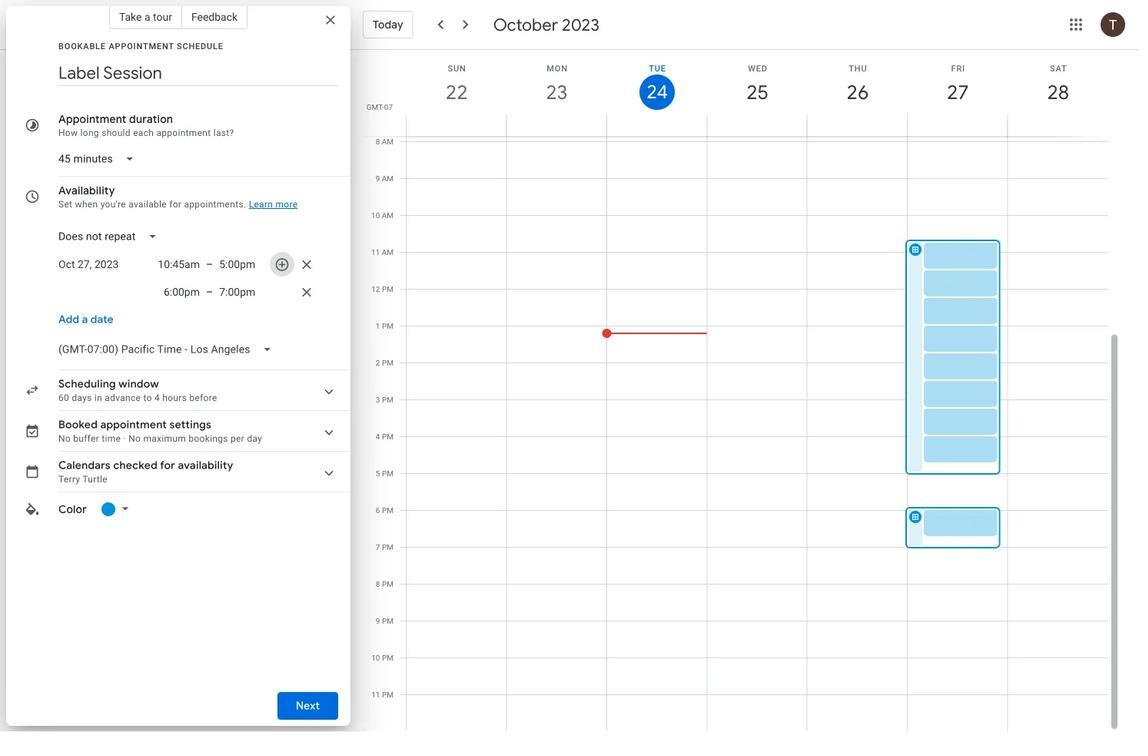 Task type: describe. For each thing, give the bounding box(es) containing it.
pm for 2 pm
[[382, 358, 394, 367]]

28
[[1046, 80, 1068, 105]]

10 pm
[[371, 653, 394, 663]]

learn
[[249, 199, 273, 210]]

next
[[296, 699, 320, 713]]

2
[[376, 358, 380, 367]]

23
[[545, 80, 567, 105]]

pm for 3 pm
[[382, 395, 394, 404]]

24 column header
[[606, 50, 707, 136]]

october
[[493, 14, 558, 35]]

available
[[128, 199, 167, 210]]

settings
[[169, 418, 211, 432]]

gmt-
[[366, 102, 384, 111]]

checked
[[113, 459, 158, 473]]

appointment duration how long should each appointment last?
[[58, 112, 234, 138]]

take a tour
[[119, 10, 172, 23]]

thu 26
[[846, 63, 868, 105]]

1 no from the left
[[58, 434, 71, 444]]

gmt-07
[[366, 102, 393, 111]]

9 for 9 am
[[376, 174, 380, 183]]

friday, october 27 element
[[940, 75, 976, 110]]

appointment inside appointment duration how long should each appointment last?
[[156, 128, 211, 138]]

1 end time text field from the top
[[219, 255, 262, 274]]

learn more link
[[249, 199, 298, 210]]

maximum
[[143, 434, 186, 444]]

Date text field
[[58, 255, 119, 274]]

schedule
[[177, 41, 224, 51]]

4 inside grid
[[376, 432, 380, 441]]

am for 8 am
[[382, 137, 394, 146]]

booked appointment settings no buffer time · no maximum bookings per day
[[58, 418, 262, 444]]

thu
[[849, 63, 867, 73]]

long
[[80, 128, 99, 138]]

fri
[[951, 63, 965, 73]]

27
[[946, 80, 968, 105]]

2 end time text field from the top
[[219, 283, 262, 301]]

take
[[119, 10, 142, 23]]

24
[[646, 80, 667, 104]]

to
[[143, 393, 152, 404]]

start time text field for first end time text box from the top
[[157, 255, 200, 274]]

pm for 5 pm
[[382, 469, 394, 478]]

wednesday, october 25 element
[[740, 75, 775, 110]]

tour
[[153, 10, 172, 23]]

calendars checked for availability terry turtle
[[58, 459, 233, 485]]

22 column header
[[406, 50, 507, 136]]

time
[[102, 434, 121, 444]]

bookings
[[189, 434, 228, 444]]

25 column header
[[707, 50, 808, 136]]

add a date
[[58, 313, 114, 327]]

23 column header
[[506, 50, 607, 136]]

mon 23
[[545, 63, 568, 105]]

next button
[[277, 688, 338, 725]]

booked
[[58, 418, 98, 432]]

each
[[133, 128, 154, 138]]

a for date
[[82, 313, 88, 327]]

9 for 9 pm
[[376, 616, 380, 626]]

8 for 8 am
[[376, 137, 380, 146]]

5
[[376, 469, 380, 478]]

wed 25
[[746, 63, 768, 105]]

pm for 7 pm
[[382, 543, 394, 552]]

add
[[58, 313, 79, 327]]

per
[[231, 434, 244, 444]]

10 for 10 am
[[371, 211, 380, 220]]

tue 24
[[646, 63, 667, 104]]

mon
[[547, 63, 568, 73]]

calendars
[[58, 459, 111, 473]]

9 am
[[376, 174, 394, 183]]

12
[[371, 284, 380, 294]]

9 pm
[[376, 616, 394, 626]]

date
[[91, 313, 114, 327]]

1 pm
[[376, 321, 394, 331]]

availability
[[58, 184, 115, 198]]

tuesday, october 24, today element
[[640, 75, 675, 110]]

pm for 1 pm
[[382, 321, 394, 331]]

sat 28
[[1046, 63, 1068, 105]]

window
[[119, 377, 159, 391]]

10 am
[[371, 211, 394, 220]]

appointment
[[58, 112, 126, 126]]

thursday, october 26 element
[[840, 75, 875, 110]]

4 pm
[[376, 432, 394, 441]]

fri 27
[[946, 63, 968, 105]]

how
[[58, 128, 78, 138]]

start time text field for 1st end time text box from the bottom
[[157, 283, 200, 301]]

2023
[[562, 14, 600, 35]]

appointment inside booked appointment settings no buffer time · no maximum bookings per day
[[100, 418, 167, 432]]

11 for 11 pm
[[371, 690, 380, 699]]

monday, october 23 element
[[539, 75, 575, 110]]

sunday, october 22 element
[[439, 75, 474, 110]]

days
[[72, 393, 92, 404]]

advance
[[105, 393, 141, 404]]

october 2023
[[493, 14, 600, 35]]

tue
[[649, 63, 666, 73]]

you're
[[100, 199, 126, 210]]

sat
[[1050, 63, 1067, 73]]



Task type: vqa. For each thing, say whether or not it's contained in the screenshot.


Task type: locate. For each thing, give the bounding box(es) containing it.
am up the 12 pm at top
[[382, 248, 394, 257]]

3 am from the top
[[382, 211, 394, 220]]

11 am
[[371, 248, 394, 257]]

pm right 2
[[382, 358, 394, 367]]

wed
[[748, 63, 768, 73]]

4 right to
[[154, 393, 160, 404]]

2 pm from the top
[[382, 321, 394, 331]]

6
[[376, 506, 380, 515]]

buffer
[[73, 434, 99, 444]]

scheduling
[[58, 377, 116, 391]]

2 no from the left
[[128, 434, 141, 444]]

7 pm
[[376, 543, 394, 552]]

4 am from the top
[[382, 248, 394, 257]]

terry
[[58, 474, 80, 485]]

8 for 8 pm
[[376, 580, 380, 589]]

1 vertical spatial appointment
[[100, 418, 167, 432]]

bookable
[[58, 41, 106, 51]]

pm for 12 pm
[[382, 284, 394, 294]]

–
[[206, 258, 213, 271], [206, 286, 213, 298]]

10 up 11 am at the top of the page
[[371, 211, 380, 220]]

scheduling window 60 days in advance to 4 hours before
[[58, 377, 217, 404]]

12 pm from the top
[[382, 690, 394, 699]]

a right add
[[82, 313, 88, 327]]

availability
[[178, 459, 233, 473]]

2 pm
[[376, 358, 394, 367]]

26 column header
[[807, 50, 908, 136]]

appointment
[[109, 41, 174, 51]]

11 for 11 am
[[371, 248, 380, 257]]

7
[[376, 543, 380, 552]]

bookable appointment schedule
[[58, 41, 224, 51]]

a left tour
[[144, 10, 150, 23]]

today
[[373, 18, 403, 32]]

grid containing 22
[[357, 50, 1121, 733]]

11 up 12
[[371, 248, 380, 257]]

Add title text field
[[58, 61, 338, 85]]

pm right 5
[[382, 469, 394, 478]]

4 inside scheduling window 60 days in advance to 4 hours before
[[154, 393, 160, 404]]

22
[[445, 80, 467, 105]]

am for 9 am
[[382, 174, 394, 183]]

9 up 10 pm
[[376, 616, 380, 626]]

25
[[746, 80, 768, 105]]

1 vertical spatial 8
[[376, 580, 380, 589]]

1 am from the top
[[382, 137, 394, 146]]

0 vertical spatial appointment
[[156, 128, 211, 138]]

appointments.
[[184, 199, 246, 210]]

when
[[75, 199, 98, 210]]

pm for 9 pm
[[382, 616, 394, 626]]

11
[[371, 248, 380, 257], [371, 690, 380, 699]]

pm for 6 pm
[[382, 506, 394, 515]]

2 am from the top
[[382, 174, 394, 183]]

1 10 from the top
[[371, 211, 380, 220]]

0 vertical spatial end time text field
[[219, 255, 262, 274]]

add a date button
[[52, 306, 120, 334]]

0 horizontal spatial a
[[82, 313, 88, 327]]

1 vertical spatial 9
[[376, 616, 380, 626]]

11 pm from the top
[[382, 653, 394, 663]]

appointment up ·
[[100, 418, 167, 432]]

take a tour button
[[109, 5, 182, 29]]

1 vertical spatial end time text field
[[219, 283, 262, 301]]

4
[[154, 393, 160, 404], [376, 432, 380, 441]]

26
[[846, 80, 868, 105]]

1 11 from the top
[[371, 248, 380, 257]]

1 start time text field from the top
[[157, 255, 200, 274]]

7 pm from the top
[[382, 506, 394, 515]]

1 vertical spatial 4
[[376, 432, 380, 441]]

27 column header
[[907, 50, 1008, 136]]

a for tour
[[144, 10, 150, 23]]

before
[[189, 393, 217, 404]]

0 vertical spatial 8
[[376, 137, 380, 146]]

pm right 12
[[382, 284, 394, 294]]

hours
[[162, 393, 187, 404]]

2 10 from the top
[[371, 653, 380, 663]]

appointment down duration
[[156, 128, 211, 138]]

0 vertical spatial 9
[[376, 174, 380, 183]]

10 for 10 pm
[[371, 653, 380, 663]]

color
[[58, 503, 87, 517]]

0 vertical spatial 11
[[371, 248, 380, 257]]

for inside calendars checked for availability terry turtle
[[160, 459, 175, 473]]

in
[[94, 393, 102, 404]]

60
[[58, 393, 69, 404]]

sun
[[448, 63, 466, 73]]

5 pm
[[376, 469, 394, 478]]

8 down gmt-07
[[376, 137, 380, 146]]

1 horizontal spatial no
[[128, 434, 141, 444]]

11 pm
[[371, 690, 394, 699]]

6 pm
[[376, 506, 394, 515]]

pm down the '7 pm'
[[382, 580, 394, 589]]

1 horizontal spatial a
[[144, 10, 150, 23]]

07
[[384, 102, 393, 111]]

1 9 from the top
[[376, 174, 380, 183]]

1 vertical spatial a
[[82, 313, 88, 327]]

should
[[102, 128, 131, 138]]

pm down '3 pm'
[[382, 432, 394, 441]]

– for 1st end time text box from the bottom
[[206, 286, 213, 298]]

turtle
[[83, 474, 108, 485]]

grid
[[357, 50, 1121, 733]]

2 start time text field from the top
[[157, 283, 200, 301]]

5 pm from the top
[[382, 432, 394, 441]]

8 down 7
[[376, 580, 380, 589]]

3
[[376, 395, 380, 404]]

·
[[123, 434, 126, 444]]

am down 9 am
[[382, 211, 394, 220]]

0 horizontal spatial 4
[[154, 393, 160, 404]]

1 vertical spatial for
[[160, 459, 175, 473]]

availability set when you're available for appointments. learn more
[[58, 184, 298, 210]]

more
[[276, 199, 298, 210]]

1 8 from the top
[[376, 137, 380, 146]]

8 pm
[[376, 580, 394, 589]]

pm down 10 pm
[[382, 690, 394, 699]]

for right available
[[169, 199, 182, 210]]

10 pm from the top
[[382, 616, 394, 626]]

10 up "11 pm"
[[371, 653, 380, 663]]

for down maximum at the left
[[160, 459, 175, 473]]

1
[[376, 321, 380, 331]]

28 column header
[[1007, 50, 1108, 136]]

set
[[58, 199, 72, 210]]

am for 11 am
[[382, 248, 394, 257]]

pm right "1"
[[382, 321, 394, 331]]

0 vertical spatial –
[[206, 258, 213, 271]]

12 pm
[[371, 284, 394, 294]]

0 horizontal spatial no
[[58, 434, 71, 444]]

8 pm from the top
[[382, 543, 394, 552]]

1 vertical spatial 10
[[371, 653, 380, 663]]

9 up 10 am
[[376, 174, 380, 183]]

4 up 5
[[376, 432, 380, 441]]

duration
[[129, 112, 173, 126]]

for inside availability set when you're available for appointments. learn more
[[169, 199, 182, 210]]

9 pm from the top
[[382, 580, 394, 589]]

a
[[144, 10, 150, 23], [82, 313, 88, 327]]

1 vertical spatial 11
[[371, 690, 380, 699]]

1 vertical spatial start time text field
[[157, 283, 200, 301]]

pm for 4 pm
[[382, 432, 394, 441]]

pm right 7
[[382, 543, 394, 552]]

day
[[247, 434, 262, 444]]

3 pm
[[376, 395, 394, 404]]

pm right the 6
[[382, 506, 394, 515]]

appointment
[[156, 128, 211, 138], [100, 418, 167, 432]]

am down the 8 am
[[382, 174, 394, 183]]

pm
[[382, 284, 394, 294], [382, 321, 394, 331], [382, 358, 394, 367], [382, 395, 394, 404], [382, 432, 394, 441], [382, 469, 394, 478], [382, 506, 394, 515], [382, 543, 394, 552], [382, 580, 394, 589], [382, 616, 394, 626], [382, 653, 394, 663], [382, 690, 394, 699]]

pm right 3
[[382, 395, 394, 404]]

0 vertical spatial a
[[144, 10, 150, 23]]

0 vertical spatial 10
[[371, 211, 380, 220]]

2 – from the top
[[206, 286, 213, 298]]

4 pm from the top
[[382, 395, 394, 404]]

2 8 from the top
[[376, 580, 380, 589]]

am down 07
[[382, 137, 394, 146]]

for
[[169, 199, 182, 210], [160, 459, 175, 473]]

1 horizontal spatial 4
[[376, 432, 380, 441]]

am for 10 am
[[382, 211, 394, 220]]

0 vertical spatial start time text field
[[157, 255, 200, 274]]

2 11 from the top
[[371, 690, 380, 699]]

11 down 10 pm
[[371, 690, 380, 699]]

3 pm from the top
[[382, 358, 394, 367]]

pm for 8 pm
[[382, 580, 394, 589]]

Start time text field
[[157, 255, 200, 274], [157, 283, 200, 301]]

1 vertical spatial –
[[206, 286, 213, 298]]

pm down the '8 pm'
[[382, 616, 394, 626]]

None field
[[52, 145, 147, 173], [52, 223, 169, 251], [52, 336, 284, 364], [52, 145, 147, 173], [52, 223, 169, 251], [52, 336, 284, 364]]

today button
[[363, 6, 413, 43]]

0 vertical spatial for
[[169, 199, 182, 210]]

no right ·
[[128, 434, 141, 444]]

– for first end time text box from the top
[[206, 258, 213, 271]]

1 – from the top
[[206, 258, 213, 271]]

pm for 10 pm
[[382, 653, 394, 663]]

no down booked
[[58, 434, 71, 444]]

0 vertical spatial 4
[[154, 393, 160, 404]]

pm down 9 pm
[[382, 653, 394, 663]]

End time text field
[[219, 255, 262, 274], [219, 283, 262, 301]]

1 pm from the top
[[382, 284, 394, 294]]

6 pm from the top
[[382, 469, 394, 478]]

pm for 11 pm
[[382, 690, 394, 699]]

8 am
[[376, 137, 394, 146]]

last?
[[213, 128, 234, 138]]

2 9 from the top
[[376, 616, 380, 626]]

saturday, october 28 element
[[1041, 75, 1076, 110]]



